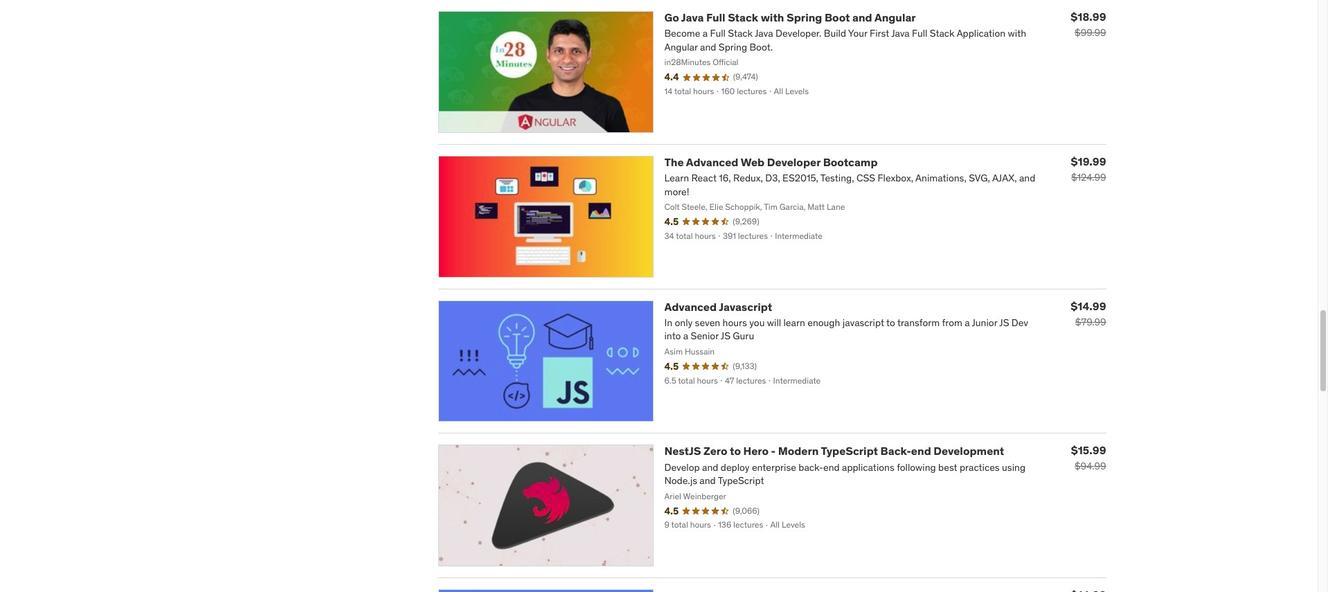 Task type: locate. For each thing, give the bounding box(es) containing it.
$19.99
[[1071, 154, 1107, 168]]

to
[[730, 444, 741, 458]]

web
[[741, 155, 765, 169]]

stack
[[728, 10, 759, 24]]

$18.99 $99.99
[[1071, 10, 1107, 39]]

$79.99
[[1076, 316, 1107, 328]]

javascript
[[719, 300, 773, 314]]

back-
[[881, 444, 912, 458]]

modern
[[778, 444, 819, 458]]

with
[[761, 10, 785, 24]]

nestjs zero to hero - modern typescript back-end development link
[[665, 444, 1005, 458]]

advanced left javascript
[[665, 300, 717, 314]]

advanced
[[686, 155, 739, 169], [665, 300, 717, 314]]

hero
[[744, 444, 769, 458]]

typescript
[[821, 444, 878, 458]]

angular
[[875, 10, 916, 24]]

full
[[707, 10, 726, 24]]

$15.99
[[1072, 444, 1107, 458]]

spring
[[787, 10, 823, 24]]

$19.99 $124.99
[[1071, 154, 1107, 183]]

end
[[912, 444, 932, 458]]

$94.99
[[1075, 460, 1107, 473]]

and
[[853, 10, 873, 24]]

$18.99
[[1071, 10, 1107, 24]]

go
[[665, 10, 679, 24]]

zero
[[704, 444, 728, 458]]

java
[[682, 10, 704, 24]]

advanced javascript
[[665, 300, 773, 314]]

advanced right the
[[686, 155, 739, 169]]

the advanced web developer bootcamp link
[[665, 155, 878, 169]]

0 vertical spatial advanced
[[686, 155, 739, 169]]



Task type: describe. For each thing, give the bounding box(es) containing it.
development
[[934, 444, 1005, 458]]

the
[[665, 155, 684, 169]]

developer
[[767, 155, 821, 169]]

bootcamp
[[823, 155, 878, 169]]

advanced javascript link
[[665, 300, 773, 314]]

$99.99
[[1075, 26, 1107, 39]]

go java full stack with spring boot and angular link
[[665, 10, 916, 24]]

-
[[771, 444, 776, 458]]

$15.99 $94.99
[[1072, 444, 1107, 473]]

nestjs zero to hero - modern typescript back-end development
[[665, 444, 1005, 458]]

$14.99
[[1071, 299, 1107, 313]]

nestjs
[[665, 444, 701, 458]]

go java full stack with spring boot and angular
[[665, 10, 916, 24]]

$14.99 $79.99
[[1071, 299, 1107, 328]]

the advanced web developer bootcamp
[[665, 155, 878, 169]]

1 vertical spatial advanced
[[665, 300, 717, 314]]

$124.99
[[1072, 171, 1107, 183]]

boot
[[825, 10, 850, 24]]



Task type: vqa. For each thing, say whether or not it's contained in the screenshot.


